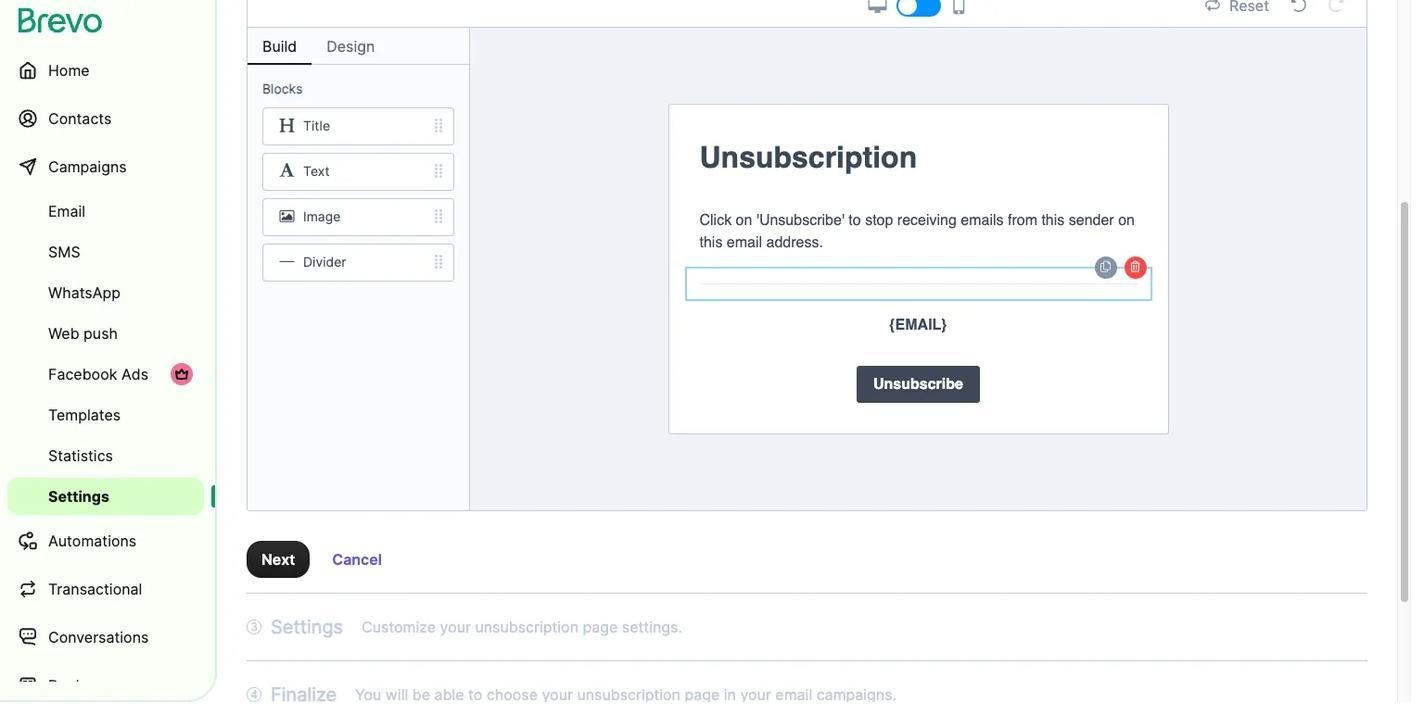 Task type: locate. For each thing, give the bounding box(es) containing it.
this down click
[[700, 235, 723, 251]]

1 horizontal spatial on
[[1118, 212, 1135, 229]]

'unsubscribe'
[[757, 212, 845, 229]]

sms
[[48, 243, 80, 261]]

receiving
[[897, 212, 957, 229]]

this right from
[[1042, 212, 1065, 229]]

click on 'unsubscribe' to stop receiving emails from this sender on this email address.
[[700, 212, 1139, 251]]

title
[[303, 118, 330, 134]]

address.
[[766, 235, 823, 251]]

3
[[251, 620, 258, 634]]

customize your unsubscription page settings.
[[362, 618, 682, 637]]

title button
[[248, 108, 469, 146]]

facebook ads
[[48, 365, 148, 384]]

on up email
[[736, 212, 752, 229]]

email
[[48, 202, 85, 221]]

transactional
[[48, 580, 142, 599]]

1 vertical spatial settings
[[271, 617, 343, 639]]

to
[[849, 212, 861, 229]]

whatsapp
[[48, 284, 121, 302]]

text
[[303, 163, 330, 179]]

conversations link
[[7, 616, 204, 660]]

cancel
[[332, 551, 382, 569]]

unsubscribe button
[[685, 351, 1152, 418]]

1 horizontal spatial this
[[1042, 212, 1065, 229]]

click on 'unsubscribe' to stop receiving emails from this sender on this email address. button
[[685, 195, 1152, 269]]

settings.
[[622, 618, 682, 637]]

build link
[[248, 28, 312, 65]]

2 on from the left
[[1118, 212, 1135, 229]]

stop
[[865, 212, 893, 229]]

1 horizontal spatial settings
[[271, 617, 343, 639]]

4
[[250, 688, 258, 702]]

customize
[[362, 618, 436, 637]]

push
[[84, 325, 118, 343]]

settings right 3
[[271, 617, 343, 639]]

on right sender
[[1118, 212, 1135, 229]]

{email}
[[890, 317, 947, 334]]

settings down statistics
[[48, 488, 109, 506]]

settings
[[48, 488, 109, 506], [271, 617, 343, 639]]

sms link
[[7, 234, 204, 271]]

0 vertical spatial settings
[[48, 488, 109, 506]]

1 vertical spatial this
[[700, 235, 723, 251]]

page
[[583, 618, 618, 637]]

Click on 'Unsubscribe' to stop receiving emails from this sender on this email address. text field
[[700, 210, 1139, 254]]

statistics link
[[7, 438, 204, 475]]

on
[[736, 212, 752, 229], [1118, 212, 1135, 229]]

sender
[[1069, 212, 1114, 229]]

Unsubscription text field
[[700, 135, 1137, 180]]

unsubscription
[[700, 140, 917, 174]]

facebook ads link
[[7, 356, 204, 393]]

click
[[700, 212, 732, 229]]

home
[[48, 61, 90, 80]]

design link
[[312, 28, 390, 65]]

0 horizontal spatial on
[[736, 212, 752, 229]]

unsubscription
[[475, 618, 579, 637]]

build
[[262, 37, 297, 56]]

campaigns link
[[7, 145, 204, 189]]

this
[[1042, 212, 1065, 229], [700, 235, 723, 251]]

web
[[48, 325, 79, 343]]

{EMAIL} text field
[[700, 314, 1137, 337]]

unsubscribe
[[874, 376, 963, 393]]

next
[[261, 551, 295, 569]]

templates link
[[7, 397, 204, 434]]



Task type: describe. For each thing, give the bounding box(es) containing it.
web push
[[48, 325, 118, 343]]

{email} button
[[685, 300, 1152, 351]]

design
[[327, 37, 375, 56]]

automations link
[[7, 519, 204, 564]]

contacts link
[[7, 96, 204, 141]]

1 on from the left
[[736, 212, 752, 229]]

image
[[303, 209, 341, 225]]

statistics
[[48, 447, 113, 465]]

automations
[[48, 532, 137, 551]]

from
[[1008, 212, 1038, 229]]

your
[[440, 618, 471, 637]]

home link
[[7, 48, 204, 93]]

blocks
[[262, 81, 303, 96]]

0 vertical spatial this
[[1042, 212, 1065, 229]]

0 horizontal spatial settings
[[48, 488, 109, 506]]

deals
[[48, 677, 87, 695]]

ads
[[121, 365, 148, 384]]

settings link
[[7, 478, 204, 516]]

unsubscription button
[[685, 121, 1152, 195]]

text button
[[248, 153, 469, 191]]

campaigns
[[48, 158, 127, 176]]

emails
[[961, 212, 1004, 229]]

divider
[[303, 254, 346, 270]]

email link
[[7, 193, 204, 230]]

transactional link
[[7, 567, 204, 612]]

left___rvooi image
[[174, 367, 189, 382]]

facebook
[[48, 365, 117, 384]]

conversations
[[48, 629, 149, 647]]

deals link
[[7, 664, 204, 703]]

cancel button
[[317, 542, 397, 579]]

0 horizontal spatial this
[[700, 235, 723, 251]]

web push link
[[7, 315, 204, 352]]

next button
[[247, 542, 310, 579]]

divider button
[[248, 244, 469, 282]]

templates
[[48, 406, 121, 425]]

whatsapp link
[[7, 274, 204, 312]]

image button
[[248, 198, 469, 236]]

email
[[727, 235, 762, 251]]

contacts
[[48, 109, 112, 128]]



Task type: vqa. For each thing, say whether or not it's contained in the screenshot.
'NOT ENOUGH DATA YET.' to the right
no



